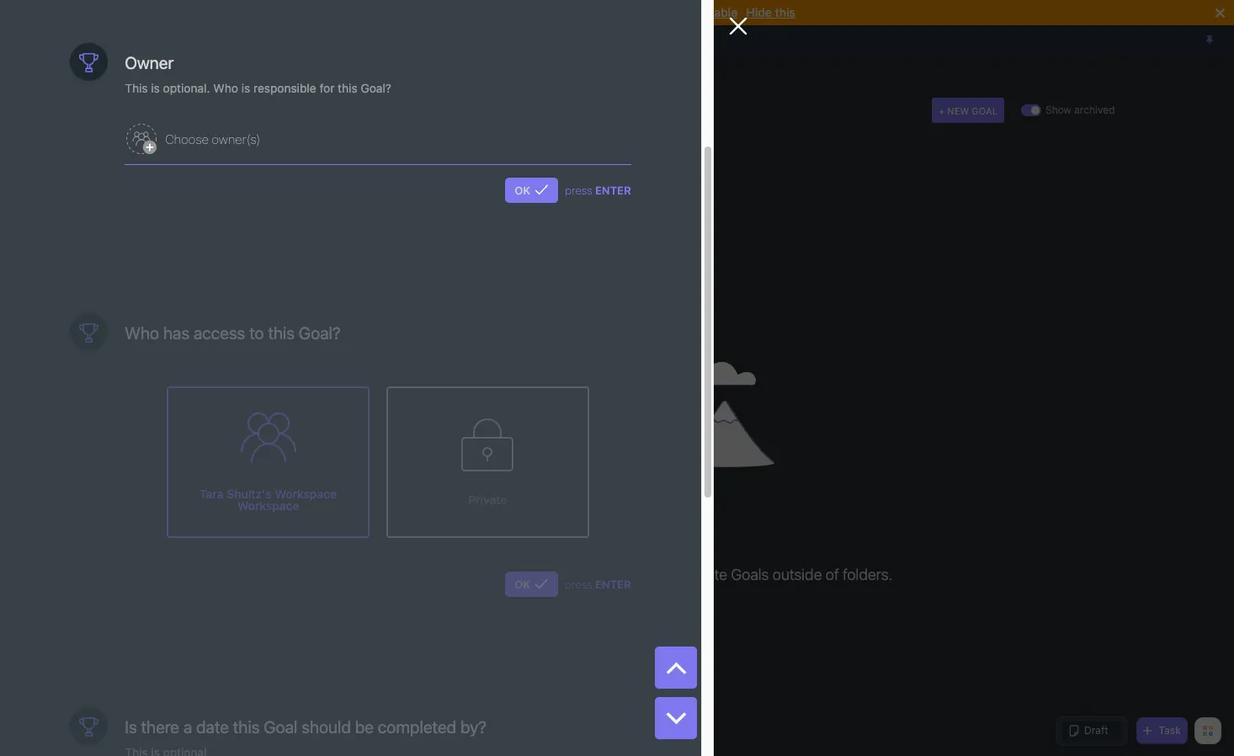 Task type: locate. For each thing, give the bounding box(es) containing it.
goal? inside the owner this is optional. who is responsible for this goal?
[[361, 81, 391, 95]]

this right to
[[268, 323, 295, 342]]

responsible
[[253, 81, 316, 95]]

2 press from the top
[[565, 577, 593, 591]]

a
[[183, 717, 192, 736]]

is there a date this goal should be completed by?
[[125, 717, 487, 736]]

+
[[939, 105, 945, 116]]

1 is from the left
[[151, 81, 160, 95]]

ok button
[[505, 177, 558, 203], [505, 571, 558, 597]]

press
[[565, 183, 593, 197], [565, 577, 593, 591]]

enable
[[700, 5, 738, 19]]

folders
[[193, 151, 231, 164]]

0 horizontal spatial goal?
[[299, 323, 341, 342]]

who right optional. at the top left of the page
[[213, 81, 238, 95]]

by?
[[460, 717, 487, 736]]

show left the archived
[[1046, 104, 1072, 116]]

show down choose
[[162, 151, 190, 164]]

owner(s)
[[212, 131, 260, 146]]

0 vertical spatial goal
[[972, 105, 998, 116]]

this
[[775, 5, 796, 19], [338, 81, 358, 95], [268, 323, 295, 342], [233, 717, 260, 736]]

dialog
[[0, 0, 748, 756]]

completed
[[378, 717, 456, 736]]

1 horizontal spatial goal?
[[361, 81, 391, 95]]

ok
[[515, 183, 531, 197], [515, 577, 531, 591]]

goal? right for
[[361, 81, 391, 95]]

0 vertical spatial ok button
[[505, 177, 558, 203]]

0 vertical spatial press
[[565, 183, 593, 197]]

1 vertical spatial ok
[[515, 577, 531, 591]]

goal right "new"
[[972, 105, 998, 116]]

goals right the create
[[731, 566, 769, 583]]

goal?
[[361, 81, 391, 95], [299, 323, 341, 342]]

1 vertical spatial enter
[[595, 577, 631, 591]]

1 vertical spatial ok button
[[505, 571, 558, 597]]

task
[[1159, 724, 1181, 737]]

press for first ok button from the bottom of the page
[[565, 577, 593, 591]]

0 vertical spatial show
[[1046, 104, 1072, 116]]

1 vertical spatial goal
[[264, 717, 297, 736]]

should
[[302, 717, 351, 736]]

favorites
[[56, 35, 108, 46]]

0 horizontal spatial show
[[162, 151, 190, 164]]

0 vertical spatial press enter
[[565, 183, 631, 197]]

2 horizontal spatial goals
[[731, 566, 769, 583]]

goals left are
[[418, 566, 456, 583]]

0 horizontal spatial goal
[[264, 717, 297, 736]]

1 ok button from the top
[[505, 177, 558, 203]]

show
[[1046, 104, 1072, 116], [162, 151, 190, 164]]

enter
[[595, 183, 631, 197], [595, 577, 631, 591]]

1 vertical spatial show
[[162, 151, 190, 164]]

1 horizontal spatial who
[[213, 81, 238, 95]]

outside
[[773, 566, 822, 583]]

folders
[[500, 566, 546, 583]]

1 horizontal spatial show
[[1046, 104, 1072, 116]]

1 press enter from the top
[[565, 183, 631, 197]]

1 vertical spatial who
[[125, 323, 159, 342]]

to
[[249, 323, 264, 342]]

dialog containing owner
[[0, 0, 748, 756]]

1 vertical spatial press enter
[[565, 577, 631, 591]]

who
[[213, 81, 238, 95], [125, 323, 159, 342]]

this right the hide
[[775, 5, 796, 19]]

0 vertical spatial enter
[[595, 183, 631, 197]]

0 vertical spatial who
[[213, 81, 238, 95]]

enter for first ok button from the bottom of the page
[[595, 577, 631, 591]]

is
[[125, 717, 137, 736]]

shultz's
[[227, 486, 272, 501]]

press enter
[[565, 183, 631, 197], [565, 577, 631, 591]]

who left has
[[125, 323, 159, 342]]

1 vertical spatial press
[[565, 577, 593, 591]]

goal
[[972, 105, 998, 116], [264, 717, 297, 736]]

has
[[163, 323, 190, 342]]

1 horizontal spatial goal
[[972, 105, 998, 116]]

1 enter from the top
[[595, 183, 631, 197]]

is left responsible
[[241, 81, 250, 95]]

workspace
[[275, 486, 337, 501], [237, 498, 299, 513]]

0 vertical spatial ok
[[515, 183, 531, 197]]

show folders
[[162, 151, 231, 164]]

is right this
[[151, 81, 160, 95]]

your
[[384, 566, 415, 583]]

create
[[685, 566, 728, 583]]

goal? right to
[[299, 323, 341, 342]]

0 horizontal spatial is
[[151, 81, 160, 95]]

show for show folders
[[162, 151, 190, 164]]

0 vertical spatial goal?
[[361, 81, 391, 95]]

is
[[151, 81, 160, 95], [241, 81, 250, 95]]

press for second ok button from the bottom
[[565, 183, 593, 197]]

0 horizontal spatial who
[[125, 323, 159, 342]]

1 press from the top
[[565, 183, 593, 197]]

goal left should
[[264, 717, 297, 736]]

goals down optional. at the top left of the page
[[162, 96, 216, 121]]

this right for
[[338, 81, 358, 95]]

tara shultz's workspace workspace
[[200, 486, 337, 513]]

be
[[355, 717, 374, 736]]

2 enter from the top
[[595, 577, 631, 591]]

are
[[460, 566, 481, 583]]

goals
[[162, 96, 216, 121], [418, 566, 456, 583], [731, 566, 769, 583]]

1 horizontal spatial is
[[241, 81, 250, 95]]

choose owner(s)
[[165, 131, 260, 146]]

workspace right tara
[[237, 498, 299, 513]]

enable hide this
[[700, 5, 796, 19]]

there
[[141, 717, 179, 736]]

2 ok from the top
[[515, 577, 531, 591]]



Task type: describe. For each thing, give the bounding box(es) containing it.
your goals are in folders above. you can also create goals outside of folders.
[[384, 566, 893, 583]]

+ new goal
[[939, 105, 998, 116]]

archived
[[1074, 104, 1115, 116]]

owner this is optional. who is responsible for this goal?
[[125, 53, 391, 95]]

0 horizontal spatial goals
[[162, 96, 216, 121]]

of
[[826, 566, 839, 583]]

also
[[654, 566, 682, 583]]

this right date
[[233, 717, 260, 736]]

you
[[598, 566, 623, 583]]

can
[[626, 566, 651, 583]]

1 vertical spatial goal?
[[299, 323, 341, 342]]

above.
[[550, 566, 594, 583]]

2 press enter from the top
[[565, 577, 631, 591]]

in
[[485, 566, 496, 583]]

2 ok button from the top
[[505, 571, 558, 597]]

workspace right the shultz's
[[275, 486, 337, 501]]

optional.
[[163, 81, 210, 95]]

1 horizontal spatial goals
[[418, 566, 456, 583]]

private
[[468, 492, 507, 507]]

choose
[[165, 131, 209, 146]]

date
[[196, 717, 229, 736]]

who inside the owner this is optional. who is responsible for this goal?
[[213, 81, 238, 95]]

for
[[319, 81, 335, 95]]

this inside the owner this is optional. who is responsible for this goal?
[[338, 81, 358, 95]]

show for show archived
[[1046, 104, 1072, 116]]

show archived
[[1046, 104, 1115, 116]]

folders.
[[843, 566, 893, 583]]

hide
[[746, 5, 772, 19]]

1 ok from the top
[[515, 183, 531, 197]]

enter for second ok button from the bottom
[[595, 183, 631, 197]]

access
[[194, 323, 245, 342]]

this
[[125, 81, 148, 95]]

who has access to this goal?
[[125, 323, 341, 342]]

owner
[[125, 53, 174, 73]]

new
[[947, 105, 969, 116]]

tara
[[200, 486, 224, 501]]

2 is from the left
[[241, 81, 250, 95]]



Task type: vqa. For each thing, say whether or not it's contained in the screenshot.
top ceKCS icon
no



